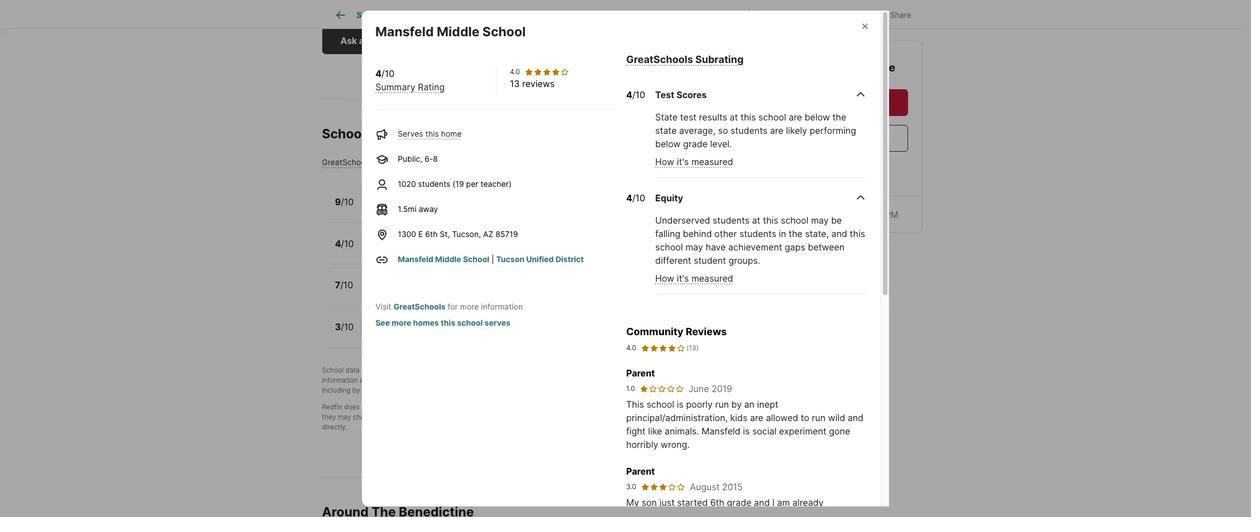 Task type: vqa. For each thing, say whether or not it's contained in the screenshot.
at in State test results at this school are below the state average, so students are likely performing below grade level.
yes



Task type: locate. For each thing, give the bounding box(es) containing it.
or inside first step, and conduct their own investigation to determine their desired schools or school districts, including by contacting and visiting the schools themselves.
[[670, 377, 676, 385]]

schools tab
[[626, 2, 680, 28]]

be inside 'guaranteed to be accurate. to verify school enrollment eligibility, contact the school district directly.'
[[463, 414, 471, 422]]

summary
[[376, 81, 415, 92], [374, 158, 409, 167]]

guarantee
[[410, 404, 442, 412]]

2 parent from the top
[[626, 466, 655, 477]]

this inside sam hughes elementary school public, prek-5 • serves this home • 0.7mi
[[454, 204, 468, 214]]

6th right e
[[425, 229, 438, 239]]

1 horizontal spatial redfin
[[533, 367, 554, 375]]

serves
[[398, 129, 423, 138], [427, 204, 452, 214], [415, 246, 441, 255]]

0 horizontal spatial by
[[352, 387, 360, 395]]

4 /10 left test
[[626, 89, 645, 101]]

for for out
[[374, 6, 388, 17]]

redfin up investigation
[[533, 367, 554, 375]]

not inside 'school service boundaries are intended to be used as a reference only; they may change and are not'
[[404, 414, 414, 422]]

1 vertical spatial measured
[[692, 273, 733, 284]]

the inside 'guaranteed to be accurate. to verify school enrollment eligibility, contact the school district directly.'
[[649, 414, 659, 422]]

summary up 1020
[[374, 158, 409, 167]]

1.5mi inside mansfeld middle school public, 6-8 • serves this home • 1.5mi
[[488, 246, 507, 255]]

mansfeld for mansfeld middle school public, 6-8 • serves this home • 1.5mi
[[366, 233, 407, 245]]

may down does at the left of the page
[[338, 414, 351, 422]]

1 horizontal spatial 4.0
[[626, 344, 636, 352]]

open today: 9:00 am-6:00 pm
[[769, 209, 899, 220]]

not up change
[[362, 404, 372, 412]]

4 left equity
[[626, 193, 633, 204]]

at down equity dropdown button
[[752, 215, 761, 226]]

1 how from the top
[[656, 156, 675, 168]]

out
[[355, 6, 371, 17]]

mansfeld down prek-
[[366, 233, 407, 245]]

inept
[[757, 399, 779, 410]]

plans
[[488, 10, 508, 20]]

0 vertical spatial how
[[656, 156, 675, 168]]

2 vertical spatial by
[[732, 399, 742, 410]]

be inside underserved students at this school may be falling behind other students in the state, and this school may have achievement gaps between different student groups.
[[831, 215, 842, 226]]

2 vertical spatial serves
[[415, 246, 441, 255]]

school
[[759, 112, 786, 123], [781, 215, 809, 226], [656, 242, 683, 253], [457, 318, 483, 328], [448, 329, 472, 338], [678, 377, 699, 385], [647, 399, 675, 410], [534, 414, 554, 422], [661, 414, 682, 422]]

1 vertical spatial serves
[[427, 204, 452, 214]]

average,
[[679, 125, 716, 136]]

ask a question
[[341, 35, 404, 46]]

grade inside state test results at this school are below the state average, so students are likely performing below grade level.
[[683, 139, 708, 150]]

this
[[741, 112, 756, 123], [426, 129, 439, 138], [454, 204, 468, 214], [763, 215, 779, 226], [850, 229, 865, 240], [443, 246, 456, 255], [441, 318, 455, 328], [444, 404, 456, 412]]

a right , on the bottom left
[[454, 367, 458, 375]]

redfin inside , a nonprofit organization. redfin recommends buyers and renters use greatschools information and ratings as a
[[533, 367, 554, 375]]

/10 for underserved students at this school may be falling behind other students in the state, and this school may have achievement gaps between different student groups.
[[633, 193, 645, 204]]

state
[[656, 125, 677, 136]]

rating inside the 4 /10 summary rating
[[418, 81, 445, 92]]

2 how from the top
[[656, 273, 675, 284]]

1 horizontal spatial at
[[752, 215, 761, 226]]

school down service
[[534, 414, 554, 422]]

1 how it's measured from the top
[[656, 156, 733, 168]]

school down plans
[[483, 24, 526, 39]]

school inside 'school service boundaries are intended to be used as a reference only; they may change and are not'
[[497, 404, 519, 412]]

equity button
[[656, 183, 868, 214]]

1 vertical spatial kids
[[815, 511, 833, 518]]

0 horizontal spatial as
[[397, 377, 405, 385]]

it's for below
[[677, 156, 689, 168]]

2 vertical spatial information
[[322, 377, 358, 385]]

0 vertical spatial 6th
[[425, 229, 438, 239]]

students up achievement
[[740, 229, 777, 240]]

how it's measured down average,
[[656, 156, 733, 168]]

rating 4.0 out of 5 element
[[524, 67, 569, 76], [641, 343, 686, 353]]

/10 for public, 6-8 • serves this home • 1.5mi
[[341, 238, 354, 249]]

0 vertical spatial how it's measured
[[656, 156, 733, 168]]

mansfeld down reach out for more information
[[375, 24, 434, 39]]

rating up 1020
[[411, 158, 435, 167]]

1 parent from the top
[[626, 368, 655, 379]]

0 horizontal spatial grade
[[683, 139, 708, 150]]

out
[[838, 10, 851, 19]]

0 vertical spatial parent
[[626, 368, 655, 379]]

school down rating 1.0 out of 5 element
[[647, 399, 675, 410]]

to inside 'school service boundaries are intended to be used as a reference only; they may change and are not'
[[625, 404, 631, 412]]

amenities
[[575, 10, 614, 20]]

0 vertical spatial by
[[398, 367, 406, 375]]

more right search
[[390, 6, 415, 17]]

6th down the august 2015
[[710, 498, 725, 509]]

1 it's from the top
[[677, 156, 689, 168]]

and down , on the bottom left
[[444, 377, 456, 385]]

recommends
[[556, 367, 597, 375]]

call
[[477, 35, 494, 46]]

school left districts,
[[678, 377, 699, 385]]

and up contacting on the left bottom of the page
[[360, 377, 372, 385]]

be up the contact
[[633, 404, 641, 412]]

principal/administration,
[[626, 413, 728, 424]]

provided
[[369, 367, 396, 375]]

2 how it's measured link from the top
[[656, 273, 733, 284]]

service
[[521, 404, 544, 412]]

rating 4.0 out of 5 element up the reviews on the top left
[[524, 67, 569, 76]]

0 vertical spatial rating
[[418, 81, 445, 92]]

test
[[656, 89, 675, 101]]

the down used
[[649, 414, 659, 422]]

0 horizontal spatial be
[[463, 414, 471, 422]]

1 horizontal spatial 6-
[[425, 154, 433, 163]]

how for state test results at this school are below the state average, so students are likely performing below grade level.
[[656, 156, 675, 168]]

0 vertical spatial measured
[[692, 156, 733, 168]]

rating 1.0 out of 5 element
[[640, 385, 684, 394]]

as inside 'school service boundaries are intended to be used as a reference only; they may change and are not'
[[660, 404, 667, 412]]

the right 'in'
[[789, 229, 803, 240]]

1 vertical spatial by
[[352, 387, 360, 395]]

middle inside mansfeld middle school public, 6-8 • serves this home • 1.5mi
[[409, 233, 439, 245]]

2 it's from the top
[[677, 273, 689, 284]]

1 horizontal spatial information
[[417, 6, 474, 17]]

more for out
[[390, 6, 415, 17]]

0 vertical spatial grade
[[683, 139, 708, 150]]

may
[[811, 215, 829, 226], [686, 242, 703, 253], [338, 414, 351, 422]]

may inside 'school service boundaries are intended to be used as a reference only; they may change and are not'
[[338, 414, 351, 422]]

june
[[689, 384, 709, 395]]

a inside request a tour button
[[840, 97, 846, 108]]

a
[[359, 35, 364, 46], [840, 97, 846, 108], [823, 132, 828, 144], [454, 367, 458, 375], [406, 377, 410, 385], [669, 404, 673, 412]]

students up other
[[713, 215, 750, 226]]

2 horizontal spatial information
[[481, 302, 523, 311]]

0 vertical spatial 8
[[433, 154, 438, 163]]

schools up 'greatschools subrating' link
[[638, 10, 667, 20]]

they
[[322, 414, 336, 422]]

1 vertical spatial parent
[[626, 466, 655, 477]]

(19
[[453, 179, 464, 189]]

serves up public, 6-8
[[398, 129, 423, 138]]

below down state
[[656, 139, 681, 150]]

amenities tab
[[562, 2, 626, 28]]

1 vertical spatial rating
[[411, 158, 435, 167]]

and left i
[[754, 498, 770, 509]]

0 horizontal spatial 8
[[402, 246, 406, 255]]

kids
[[731, 413, 748, 424], [815, 511, 833, 518]]

students right so
[[731, 125, 768, 136]]

home inside mansfeld middle school public, 6-8 • serves this home • 1.5mi
[[459, 246, 479, 255]]

just
[[660, 498, 675, 509]]

0 vertical spatial information
[[417, 6, 474, 17]]

6- down serves this home
[[425, 154, 433, 163]]

1 horizontal spatial by
[[398, 367, 406, 375]]

request a tour
[[803, 97, 866, 108]]

to up experiment
[[801, 413, 810, 424]]

1 vertical spatial it's
[[677, 273, 689, 284]]

1 vertical spatial how it's measured link
[[656, 273, 733, 284]]

2 vertical spatial is
[[743, 426, 750, 437]]

am
[[777, 498, 790, 509]]

elementary
[[423, 192, 473, 203]]

or right endorse
[[402, 404, 408, 412]]

(13)
[[687, 344, 699, 352]]

schools down conduct
[[448, 387, 472, 395]]

catalina high magnet school public, 8-12 • nearby school • 1.0mi
[[366, 317, 500, 338]]

for
[[374, 6, 388, 17], [448, 302, 458, 311]]

1 vertical spatial 6th
[[710, 498, 725, 509]]

kids down already
[[815, 511, 833, 518]]

a for send
[[823, 132, 828, 144]]

4 inside the 4 /10 summary rating
[[376, 68, 382, 79]]

schools inside tab
[[638, 10, 667, 20]]

4 /10 summary rating
[[376, 68, 445, 92]]

2 horizontal spatial be
[[831, 215, 842, 226]]

is right data
[[362, 367, 367, 375]]

school inside mansfeld middle school public, 6-8 • serves this home • 1.5mi
[[441, 233, 471, 245]]

underserved
[[656, 215, 710, 226]]

1 horizontal spatial schools
[[638, 10, 667, 20]]

this inside state test results at this school are below the state average, so students are likely performing below grade level.
[[741, 112, 756, 123]]

summary down question
[[376, 81, 415, 92]]

themselves.
[[474, 387, 512, 395]]

0 horizontal spatial information
[[322, 377, 358, 385]]

2 vertical spatial home
[[459, 246, 479, 255]]

1 vertical spatial grade
[[727, 498, 752, 509]]

0 horizontal spatial below
[[656, 139, 681, 150]]

is for poorly
[[677, 399, 684, 410]]

home down per
[[470, 204, 491, 214]]

2 vertical spatial may
[[338, 414, 351, 422]]

0 horizontal spatial run
[[715, 399, 729, 410]]

information.
[[458, 404, 495, 412]]

favorite
[[762, 10, 791, 19]]

be for to
[[633, 404, 641, 412]]

1 vertical spatial rating 4.0 out of 5 element
[[641, 343, 686, 353]]

measured down level.
[[692, 156, 733, 168]]

as right ratings
[[397, 377, 405, 385]]

greatschools link
[[394, 302, 446, 311]]

likely
[[786, 125, 807, 136]]

by
[[398, 367, 406, 375], [352, 387, 360, 395], [732, 399, 742, 410]]

information inside , a nonprofit organization. redfin recommends buyers and renters use greatschools information and ratings as a
[[322, 377, 358, 385]]

directly.
[[322, 424, 347, 432]]

a for request
[[840, 97, 846, 108]]

• down '1300'
[[409, 246, 413, 255]]

0 vertical spatial is
[[362, 367, 367, 375]]

how it's measured link down average,
[[656, 156, 733, 168]]

organization.
[[491, 367, 532, 375]]

information inside mansfeld middle school dialog
[[481, 302, 523, 311]]

measured for have
[[692, 273, 733, 284]]

how it's measured
[[656, 156, 733, 168], [656, 273, 733, 284]]

parent
[[626, 368, 655, 379], [626, 466, 655, 477]]

by left an at right
[[732, 399, 742, 410]]

/10 left equity
[[633, 193, 645, 204]]

fees tab
[[520, 2, 562, 28]]

0 horizontal spatial kids
[[731, 413, 748, 424]]

mansfeld down e
[[398, 255, 433, 264]]

students
[[731, 125, 768, 136], [418, 179, 451, 189], [713, 215, 750, 226], [740, 229, 777, 240]]

to down recommends
[[559, 377, 566, 385]]

how for underserved students at this school may be falling behind other students in the state, and this school may have achievement gaps between different student groups.
[[656, 273, 675, 284]]

floor
[[467, 10, 486, 20]]

• left 0.7mi at left
[[493, 204, 497, 214]]

mansfeld middle school public, 6-8 • serves this home • 1.5mi
[[366, 233, 507, 255]]

groups.
[[729, 255, 761, 267]]

experiment
[[779, 426, 827, 437]]

measured
[[692, 156, 733, 168], [692, 273, 733, 284]]

a left tour
[[840, 97, 846, 108]]

mansfeld inside mansfeld middle school public, 6-8 • serves this home • 1.5mi
[[366, 233, 407, 245]]

teacher)
[[481, 179, 512, 189]]

how it's measured link for may
[[656, 273, 733, 284]]

tab list
[[322, 0, 689, 28]]

1 vertical spatial be
[[633, 404, 641, 412]]

8 inside mansfeld middle school dialog
[[433, 154, 438, 163]]

at inside state test results at this school are below the state average, so students are likely performing below grade level.
[[730, 112, 738, 123]]

serves down e
[[415, 246, 441, 255]]

0 vertical spatial 1.5mi
[[398, 204, 417, 214]]

message
[[830, 132, 869, 144]]

boundaries
[[545, 404, 581, 412]]

0 vertical spatial home
[[441, 129, 462, 138]]

by right the provided
[[398, 367, 406, 375]]

favorite button
[[737, 3, 801, 25]]

2 how it's measured from the top
[[656, 273, 733, 284]]

school down teacher)
[[476, 192, 506, 203]]

1 vertical spatial home
[[470, 204, 491, 214]]

1 vertical spatial run
[[812, 413, 826, 424]]

more up magnet
[[460, 302, 479, 311]]

change
[[353, 414, 376, 422]]

at right results
[[730, 112, 738, 123]]

a inside send a message button
[[823, 132, 828, 144]]

8 down '1300'
[[402, 246, 406, 255]]

/10 left sam
[[341, 197, 354, 208]]

school up "1.0mi"
[[462, 317, 493, 328]]

information up mansfeld middle school on the left top of page
[[417, 6, 474, 17]]

1 horizontal spatial grade
[[727, 498, 752, 509]]

0 horizontal spatial their
[[486, 377, 500, 385]]

4 for public, 6-8 • serves this home • 1.5mi
[[335, 238, 341, 249]]

1 horizontal spatial run
[[812, 413, 826, 424]]

information up "serves"
[[481, 302, 523, 311]]

school up to
[[497, 404, 519, 412]]

like
[[648, 426, 662, 437]]

1 vertical spatial how it's measured
[[656, 273, 733, 284]]

1 vertical spatial schools
[[448, 387, 472, 395]]

may up the 'state,'
[[811, 215, 829, 226]]

2 measured from the top
[[692, 273, 733, 284]]

1 measured from the top
[[692, 156, 733, 168]]

information for reach out for more information
[[417, 6, 474, 17]]

nonprofit
[[460, 367, 489, 375]]

more for greatschools
[[460, 302, 479, 311]]

a right ask
[[359, 35, 364, 46]]

rating 4.0 out of 5 element down community
[[641, 343, 686, 353]]

a inside ask a question button
[[359, 35, 364, 46]]

/10 for state test results at this school are below the state average, so students are likely performing below grade level.
[[633, 89, 645, 101]]

intended
[[595, 404, 623, 412]]

0 vertical spatial more
[[390, 6, 415, 17]]

community
[[626, 326, 684, 338]]

0 vertical spatial redfin
[[533, 367, 554, 375]]

4 for state test results at this school are below the state average, so students are likely performing below grade level.
[[626, 89, 633, 101]]

1 horizontal spatial may
[[686, 242, 703, 253]]

i
[[773, 498, 775, 509]]

home inside mansfeld middle school dialog
[[441, 129, 462, 138]]

ratings
[[374, 377, 395, 385]]

this down st,
[[443, 246, 456, 255]]

1 vertical spatial is
[[677, 399, 684, 410]]

1 vertical spatial more
[[460, 302, 479, 311]]

this down equity dropdown button
[[763, 215, 779, 226]]

mansfeld down only; at bottom
[[702, 426, 741, 437]]

|
[[492, 255, 494, 264]]

and inside underserved students at this school may be falling behind other students in the state, and this school may have achievement gaps between different student groups.
[[832, 229, 848, 240]]

1 vertical spatial information
[[481, 302, 523, 311]]

2 their from the left
[[602, 377, 616, 385]]

kids down an at right
[[731, 413, 748, 424]]

as right used
[[660, 404, 667, 412]]

more
[[390, 6, 415, 17], [460, 302, 479, 311], [392, 318, 411, 328]]

0 horizontal spatial 6th
[[425, 229, 438, 239]]

at inside underserved students at this school may be falling behind other students in the state, and this school may have achievement gaps between different student groups.
[[752, 215, 761, 226]]

first step, and conduct their own investigation to determine their desired schools or school districts, including by contacting and visiting the schools themselves.
[[322, 377, 728, 395]]

1.5mi down hughes
[[398, 204, 417, 214]]

reach out for more information
[[322, 6, 474, 17]]

4 down 9
[[335, 238, 341, 249]]

it's for school
[[677, 273, 689, 284]]

send a message button
[[760, 125, 908, 151]]

0 vertical spatial serves
[[398, 129, 423, 138]]

falling
[[656, 229, 681, 240]]

1 vertical spatial for
[[448, 302, 458, 311]]

parent for my
[[626, 466, 655, 477]]

home inside sam hughes elementary school public, prek-5 • serves this home • 0.7mi
[[470, 204, 491, 214]]

may down the behind
[[686, 242, 703, 253]]

4.0 up renters
[[626, 344, 636, 352]]

1 horizontal spatial is
[[677, 399, 684, 410]]

mansfeld middle school element
[[375, 10, 539, 40]]

0 vertical spatial 6-
[[425, 154, 433, 163]]

how down different
[[656, 273, 675, 284]]

8 inside mansfeld middle school public, 6-8 • serves this home • 1.5mi
[[402, 246, 406, 255]]

1 vertical spatial 1.5mi
[[488, 246, 507, 255]]

this down am-
[[850, 229, 865, 240]]

greatschools summary rating link
[[322, 158, 435, 167]]

social
[[752, 426, 777, 437]]

0 vertical spatial at
[[730, 112, 738, 123]]

0 vertical spatial schools
[[643, 377, 668, 385]]

be inside 'school service boundaries are intended to be used as a reference only; they may change and are not'
[[633, 404, 641, 412]]

per
[[466, 179, 479, 189]]

6:00
[[863, 209, 883, 220]]

1 horizontal spatial below
[[805, 112, 830, 123]]

have
[[706, 242, 726, 253]]

pm
[[885, 209, 899, 220]]

1 how it's measured link from the top
[[656, 156, 733, 168]]

rating 3.0 out of 5 element
[[641, 483, 686, 492]]

overview tab
[[396, 2, 455, 28]]

information up including
[[322, 377, 358, 385]]

4 /10 left equity
[[626, 193, 645, 204]]

1 vertical spatial 8
[[402, 246, 406, 255]]

1 horizontal spatial as
[[660, 404, 667, 412]]

and
[[832, 229, 848, 240], [622, 367, 634, 375], [360, 377, 372, 385], [444, 377, 456, 385], [398, 387, 410, 395], [848, 413, 864, 424], [378, 414, 390, 422], [754, 498, 770, 509]]

my
[[626, 498, 639, 509]]

1 vertical spatial redfin
[[322, 404, 342, 412]]

serves inside mansfeld middle school dialog
[[398, 129, 423, 138]]

a for ,
[[454, 367, 458, 375]]

1 horizontal spatial be
[[633, 404, 641, 412]]

1 vertical spatial or
[[402, 404, 408, 412]]

behind
[[683, 229, 712, 240]]

0 horizontal spatial is
[[362, 367, 367, 375]]

0 horizontal spatial schools
[[322, 126, 373, 142]]

/10 for public, prek-5 • serves this home • 0.7mi
[[341, 197, 354, 208]]

1 horizontal spatial or
[[670, 377, 676, 385]]

1 horizontal spatial 8
[[433, 154, 438, 163]]

0 vertical spatial summary
[[376, 81, 415, 92]]

of
[[752, 511, 760, 518]]

0 vertical spatial or
[[670, 377, 676, 385]]

be down information.
[[463, 414, 471, 422]]

6th
[[425, 229, 438, 239], [710, 498, 725, 509]]

1 horizontal spatial 1.5mi
[[488, 246, 507, 255]]

for inside mansfeld middle school dialog
[[448, 302, 458, 311]]

search
[[357, 10, 383, 20]]

grade down average,
[[683, 139, 708, 150]]

school up mansfeld middle school link
[[441, 233, 471, 245]]

to up the contact
[[625, 404, 631, 412]]

13
[[510, 78, 520, 89]]

0 vertical spatial not
[[362, 404, 372, 412]]

horribly
[[626, 439, 658, 451]]

0 horizontal spatial at
[[730, 112, 738, 123]]

and up desired
[[622, 367, 634, 375]]

this up public, 6-8
[[426, 129, 439, 138]]

/10 up summary rating link
[[382, 68, 395, 79]]

not
[[362, 404, 372, 412], [404, 414, 414, 422]]

0 vertical spatial middle
[[437, 24, 480, 39]]

for up magnet
[[448, 302, 458, 311]]

0 horizontal spatial schools
[[448, 387, 472, 395]]

performing
[[810, 125, 856, 136]]

and inside my son just started 6th grade and i am already concerned about the amount of material the kids need t
[[754, 498, 770, 509]]

grade up 'amount'
[[727, 498, 752, 509]]

call link
[[430, 27, 541, 54]]

1 horizontal spatial 6th
[[710, 498, 725, 509]]

school left |
[[463, 255, 489, 264]]

middle for mansfeld middle school | tucson unified district
[[435, 255, 461, 264]]



Task type: describe. For each thing, give the bounding box(es) containing it.
district
[[684, 414, 706, 422]]

2 horizontal spatial may
[[811, 215, 829, 226]]

2019
[[712, 384, 732, 395]]

• right 5
[[420, 204, 425, 214]]

wrong.
[[661, 439, 690, 451]]

1 horizontal spatial rating 4.0 out of 5 element
[[641, 343, 686, 353]]

and inside 'school service boundaries are intended to be used as a reference only; they may change and are not'
[[378, 414, 390, 422]]

1 vertical spatial below
[[656, 139, 681, 150]]

by inside this school is poorly run by an inept principal/administration, kids are allowed to run wild and fight like animals. mansfeld is social experiment gone horribly wrong.
[[732, 399, 742, 410]]

kids inside this school is poorly run by an inept principal/administration, kids are allowed to run wild and fight like animals. mansfeld is social experiment gone horribly wrong.
[[731, 413, 748, 424]]

the down started
[[701, 511, 715, 518]]

the inside first step, and conduct their own investigation to determine their desired schools or school districts, including by contacting and visiting the schools themselves.
[[436, 387, 446, 395]]

gone
[[829, 426, 850, 437]]

are up enrollment
[[583, 404, 593, 412]]

away
[[419, 204, 438, 214]]

greatschools up test
[[626, 53, 693, 65]]

• left |
[[481, 246, 486, 255]]

search link
[[334, 8, 383, 22]]

• left "1.0mi"
[[474, 329, 479, 338]]

and inside this school is poorly run by an inept principal/administration, kids are allowed to run wild and fight like animals. mansfeld is social experiment gone horribly wrong.
[[848, 413, 864, 424]]

desired
[[618, 377, 641, 385]]

kids inside my son just started 6th grade and i am already concerned about the amount of material the kids need t
[[815, 511, 833, 518]]

6- inside mansfeld middle school dialog
[[425, 154, 433, 163]]

a for ask
[[359, 35, 364, 46]]

tucson unified district link
[[496, 255, 584, 264]]

3
[[335, 322, 341, 333]]

the benedictine
[[807, 60, 896, 74]]

the
[[807, 60, 828, 74]]

mansfeld middle school dialog
[[362, 10, 889, 518]]

wild
[[828, 413, 845, 424]]

summary inside the 4 /10 summary rating
[[376, 81, 415, 92]]

school down falling
[[656, 242, 683, 253]]

question
[[366, 35, 404, 46]]

catalina
[[366, 317, 402, 328]]

0 horizontal spatial or
[[402, 404, 408, 412]]

are up 'likely' on the top right of page
[[789, 112, 802, 123]]

0 vertical spatial rating 4.0 out of 5 element
[[524, 67, 569, 76]]

poorly
[[686, 399, 713, 410]]

sam
[[366, 192, 385, 203]]

4 /10 for equity
[[626, 193, 645, 204]]

school up "1.0mi"
[[457, 318, 483, 328]]

august 2015
[[690, 482, 743, 493]]

gaps
[[785, 242, 806, 253]]

august
[[690, 482, 720, 493]]

to inside this school is poorly run by an inept principal/administration, kids are allowed to run wild and fight like animals. mansfeld is social experiment gone horribly wrong.
[[801, 413, 810, 424]]

grade inside my son just started 6th grade and i am already concerned about the amount of material the kids need t
[[727, 498, 752, 509]]

achievement
[[729, 242, 782, 253]]

2 vertical spatial more
[[392, 318, 411, 328]]

ask a question button
[[322, 27, 423, 54]]

9
[[335, 197, 341, 208]]

school inside first step, and conduct their own investigation to determine their desired schools or school districts, including by contacting and visiting the schools themselves.
[[678, 377, 699, 385]]

and up redfin does not endorse or guarantee this information.
[[398, 387, 410, 395]]

students inside state test results at this school are below the state average, so students are likely performing below grade level.
[[731, 125, 768, 136]]

4 /10 for test scores
[[626, 89, 645, 101]]

son
[[642, 498, 657, 509]]

for for greatschools
[[448, 302, 458, 311]]

0 horizontal spatial redfin
[[322, 404, 342, 412]]

request a tour button
[[760, 89, 908, 116]]

school left data
[[322, 367, 344, 375]]

4 for underserved students at this school may be falling behind other students in the state, and this school may have achievement gaps between different student groups.
[[626, 193, 633, 204]]

/10 up 3 /10
[[340, 280, 353, 291]]

2 horizontal spatial is
[[743, 426, 750, 437]]

information for visit greatschools for more information
[[481, 302, 523, 311]]

this inside mansfeld middle school public, 6-8 • serves this home • 1.5mi
[[443, 246, 456, 255]]

greatschools up high
[[394, 302, 446, 311]]

summary rating link
[[376, 81, 445, 92]]

school inside this school is poorly run by an inept principal/administration, kids are allowed to run wild and fight like animals. mansfeld is social experiment gone horribly wrong.
[[647, 399, 675, 410]]

7 /10
[[335, 280, 353, 291]]

verify
[[514, 414, 532, 422]]

mansfeld for mansfeld middle school
[[375, 24, 434, 39]]

/10 for public, 8-12 • nearby school • 1.0mi
[[341, 322, 354, 333]]

mansfeld middle school | tucson unified district
[[398, 255, 584, 264]]

middle for mansfeld middle school public, 6-8 • serves this home • 1.5mi
[[409, 233, 439, 245]]

student
[[694, 255, 726, 267]]

level.
[[710, 139, 732, 150]]

6th inside my son just started 6th grade and i am already concerned about the amount of material the kids need t
[[710, 498, 725, 509]]

• right '12'
[[412, 329, 417, 338]]

students up elementary
[[418, 179, 451, 189]]

greatschools up step,
[[408, 367, 451, 375]]

reviews
[[686, 326, 727, 338]]

results
[[699, 112, 727, 123]]

so
[[718, 125, 728, 136]]

5
[[413, 204, 418, 214]]

public, inside mansfeld middle school public, 6-8 • serves this home • 1.5mi
[[366, 246, 391, 255]]

3 /10
[[335, 322, 354, 333]]

1020
[[398, 179, 416, 189]]

serves inside sam hughes elementary school public, prek-5 • serves this home • 0.7mi
[[427, 204, 452, 214]]

school inside sam hughes elementary school public, prek-5 • serves this home • 0.7mi
[[476, 192, 506, 203]]

conduct
[[458, 377, 484, 385]]

3.0
[[626, 483, 636, 491]]

to inside 'guaranteed to be accurate. to verify school enrollment eligibility, contact the school district directly.'
[[455, 414, 461, 422]]

x-
[[830, 10, 838, 19]]

data
[[346, 367, 360, 375]]

send a message
[[799, 132, 869, 144]]

13 reviews
[[510, 78, 555, 89]]

1.0mi
[[481, 329, 500, 338]]

measured for level.
[[692, 156, 733, 168]]

1 their from the left
[[486, 377, 500, 385]]

see more homes this school serves
[[376, 318, 511, 328]]

today:
[[795, 209, 821, 220]]

middle for mansfeld middle school
[[437, 24, 480, 39]]

school up animals. at the bottom of the page
[[661, 414, 682, 422]]

other
[[715, 229, 737, 240]]

0 vertical spatial below
[[805, 112, 830, 123]]

1.5mi inside mansfeld middle school dialog
[[398, 204, 417, 214]]

different
[[656, 255, 691, 267]]

to inside first step, and conduct their own investigation to determine their desired schools or school districts, including by contacting and visiting the schools themselves.
[[559, 377, 566, 385]]

this up "guaranteed"
[[444, 404, 456, 412]]

0 horizontal spatial 4.0
[[510, 67, 520, 76]]

public, inside sam hughes elementary school public, prek-5 • serves this home • 0.7mi
[[366, 204, 391, 214]]

school inside catalina high magnet school public, 8-12 • nearby school • 1.0mi
[[448, 329, 472, 338]]

school up 'in'
[[781, 215, 809, 226]]

request
[[803, 97, 838, 108]]

high
[[405, 317, 425, 328]]

1 vertical spatial summary
[[374, 158, 409, 167]]

is for provided
[[362, 367, 367, 375]]

be for may
[[831, 215, 842, 226]]

first
[[412, 377, 425, 385]]

prek-
[[393, 204, 413, 214]]

community reviews
[[626, 326, 727, 338]]

are down endorse
[[392, 414, 402, 422]]

to
[[504, 414, 512, 422]]

the down already
[[799, 511, 813, 518]]

reviews
[[522, 78, 555, 89]]

including
[[322, 387, 351, 395]]

tab list containing search
[[322, 0, 689, 28]]

this down visit greatschools for more information
[[441, 318, 455, 328]]

greatschools up 9 /10
[[322, 158, 372, 167]]

a left first
[[406, 377, 410, 385]]

eligibility,
[[592, 414, 621, 422]]

mansfeld for mansfeld middle school | tucson unified district
[[398, 255, 433, 264]]

endorse
[[374, 404, 400, 412]]

/10 inside the 4 /10 summary rating
[[382, 68, 395, 79]]

a inside 'school service boundaries are intended to be used as a reference only; they may change and are not'
[[669, 404, 673, 412]]

mansfeld middle school
[[375, 24, 526, 39]]

public, inside catalina high magnet school public, 8-12 • nearby school • 1.0mi
[[366, 329, 391, 338]]

share button
[[865, 3, 921, 25]]

mansfeld inside this school is poorly run by an inept principal/administration, kids are allowed to run wild and fight like animals. mansfeld is social experiment gone horribly wrong.
[[702, 426, 741, 437]]

ask
[[341, 35, 357, 46]]

school inside catalina high magnet school public, 8-12 • nearby school • 1.0mi
[[462, 317, 493, 328]]

school inside state test results at this school are below the state average, so students are likely performing below grade level.
[[759, 112, 786, 123]]

1300 e 6th st, tucson, az 85719
[[398, 229, 518, 239]]

st,
[[440, 229, 450, 239]]

are inside this school is poorly run by an inept principal/administration, kids are allowed to run wild and fight like animals. mansfeld is social experiment gone horribly wrong.
[[750, 413, 764, 424]]

parent for this
[[626, 368, 655, 379]]

by inside first step, and conduct their own investigation to determine their desired schools or school districts, including by contacting and visiting the schools themselves.
[[352, 387, 360, 395]]

overview
[[408, 10, 443, 20]]

reach
[[322, 6, 353, 17]]

serves inside mansfeld middle school public, 6-8 • serves this home • 1.5mi
[[415, 246, 441, 255]]

1300
[[398, 229, 416, 239]]

how it's measured link for grade
[[656, 156, 733, 168]]

e
[[418, 229, 423, 239]]

use
[[660, 367, 672, 375]]

0 horizontal spatial not
[[362, 404, 372, 412]]

public, inside mansfeld middle school dialog
[[398, 154, 423, 163]]

1 vertical spatial 4.0
[[626, 344, 636, 352]]

1 vertical spatial schools
[[322, 126, 373, 142]]

animals.
[[665, 426, 699, 437]]

test scores button
[[656, 79, 868, 111]]

0 vertical spatial run
[[715, 399, 729, 410]]

the inside state test results at this school are below the state average, so students are likely performing below grade level.
[[833, 112, 847, 123]]

greatschools inside , a nonprofit organization. redfin recommends buyers and renters use greatschools information and ratings as a
[[673, 367, 716, 375]]

renters
[[636, 367, 658, 375]]

floor plans tab
[[455, 2, 520, 28]]

the inside underserved students at this school may be falling behind other students in the state, and this school may have achievement gaps between different student groups.
[[789, 229, 803, 240]]

mansfeld middle school link
[[398, 255, 489, 264]]

see
[[376, 318, 390, 328]]

how it's measured for grade
[[656, 156, 733, 168]]

1 vertical spatial may
[[686, 242, 703, 253]]

benedictine
[[830, 60, 896, 74]]

greatschools subrating
[[626, 53, 744, 65]]

are left 'likely' on the top right of page
[[770, 125, 784, 136]]

2 vertical spatial 4 /10
[[335, 238, 354, 249]]

tour
[[848, 97, 866, 108]]

as inside , a nonprofit organization. redfin recommends buyers and renters use greatschools information and ratings as a
[[397, 377, 405, 385]]

accurate.
[[473, 414, 502, 422]]

how it's measured for may
[[656, 273, 733, 284]]

already
[[793, 498, 824, 509]]

step,
[[426, 377, 442, 385]]

6- inside mansfeld middle school public, 6-8 • serves this home • 1.5mi
[[393, 246, 402, 255]]



